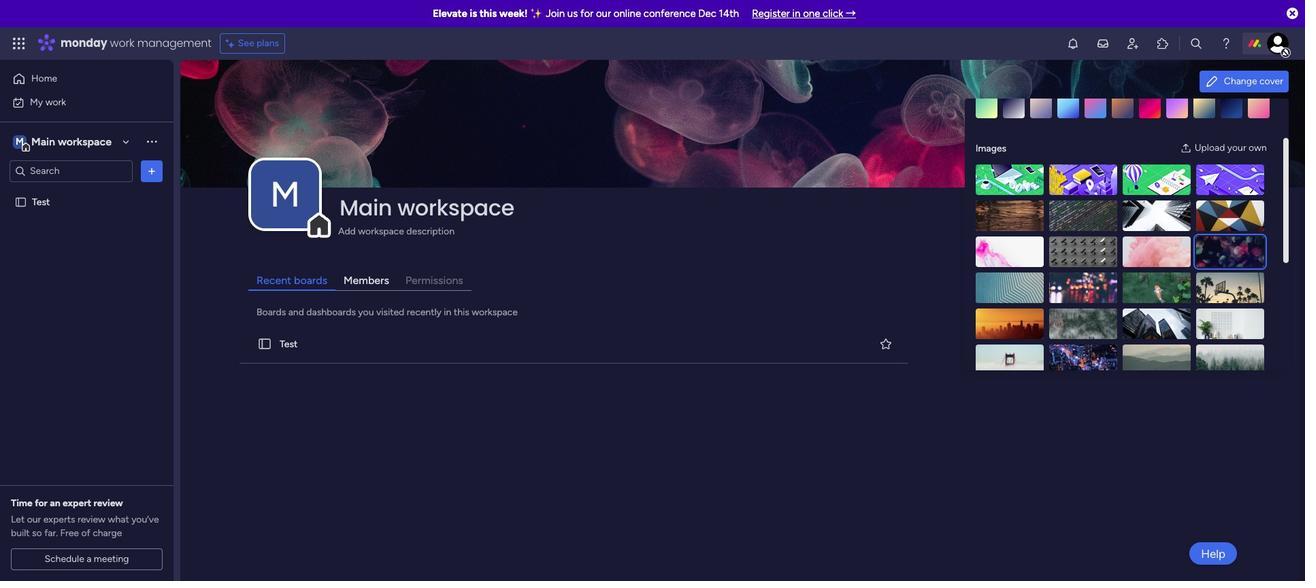 Task type: vqa. For each thing, say whether or not it's contained in the screenshot.
rightmost the
no



Task type: describe. For each thing, give the bounding box(es) containing it.
schedule
[[45, 554, 84, 565]]

main workspace inside workspace selection element
[[31, 135, 112, 148]]

home
[[31, 73, 57, 84]]

upload
[[1195, 142, 1225, 154]]

schedule a meeting button
[[11, 549, 163, 571]]

14th
[[719, 7, 739, 20]]

add workspace description
[[338, 226, 454, 238]]

change
[[1224, 76, 1257, 87]]

workspace selection element
[[13, 134, 114, 151]]

help image
[[1219, 37, 1233, 50]]

main inside workspace selection element
[[31, 135, 55, 148]]

of
[[81, 528, 90, 540]]

see plans
[[238, 37, 279, 49]]

boards
[[257, 307, 286, 318]]

register in one click →
[[752, 7, 856, 20]]

add to favorites image
[[879, 337, 893, 351]]

brad klo image
[[1267, 33, 1289, 54]]

us
[[567, 7, 578, 20]]

1 horizontal spatial workspace image
[[251, 161, 319, 229]]

plans
[[257, 37, 279, 49]]

m for workspace image to the top
[[16, 136, 24, 147]]

you
[[358, 307, 374, 318]]

monday
[[61, 35, 107, 51]]

description
[[406, 226, 454, 238]]

inbox image
[[1096, 37, 1110, 50]]

week!
[[499, 7, 528, 20]]

join
[[546, 7, 565, 20]]

1 vertical spatial test
[[280, 339, 298, 350]]

members
[[344, 274, 389, 287]]

a
[[87, 554, 91, 565]]

click
[[823, 7, 843, 20]]

work for monday
[[110, 35, 134, 51]]

recent
[[257, 274, 291, 287]]

workspace options image
[[145, 135, 159, 148]]

1 vertical spatial in
[[444, 307, 451, 318]]

✨
[[530, 7, 543, 20]]

management
[[137, 35, 211, 51]]

time
[[11, 498, 33, 510]]

1 horizontal spatial main workspace
[[340, 193, 514, 223]]

add
[[338, 226, 356, 238]]

help
[[1201, 547, 1225, 561]]

options image
[[145, 164, 159, 178]]

expert
[[63, 498, 91, 510]]

test inside list box
[[32, 196, 50, 208]]

my
[[30, 96, 43, 108]]

0 vertical spatial review
[[94, 498, 123, 510]]

time for an expert review let our experts review what you've built so far. free of charge
[[11, 498, 159, 540]]

boards and dashboards you visited recently in this workspace
[[257, 307, 518, 318]]

1 vertical spatial main
[[340, 193, 392, 223]]

Main workspace field
[[336, 193, 1250, 223]]

public board image inside test link
[[257, 337, 272, 352]]

change cover button
[[1199, 71, 1289, 93]]

search everything image
[[1189, 37, 1203, 50]]

elevate is this week! ✨ join us for our online conference dec 14th
[[433, 7, 739, 20]]

1 vertical spatial review
[[78, 514, 106, 526]]

upload your own button
[[1175, 137, 1272, 159]]



Task type: locate. For each thing, give the bounding box(es) containing it.
notifications image
[[1066, 37, 1080, 50]]

our
[[596, 7, 611, 20], [27, 514, 41, 526]]

1 vertical spatial m
[[270, 174, 300, 216]]

0 vertical spatial public board image
[[14, 196, 27, 209]]

0 horizontal spatial workspace image
[[13, 134, 27, 149]]

1 horizontal spatial in
[[792, 7, 800, 20]]

conference
[[644, 7, 696, 20]]

test
[[32, 196, 50, 208], [280, 339, 298, 350]]

an
[[50, 498, 60, 510]]

work inside button
[[45, 96, 66, 108]]

0 horizontal spatial this
[[454, 307, 469, 318]]

1 vertical spatial work
[[45, 96, 66, 108]]

1 horizontal spatial m
[[270, 174, 300, 216]]

for
[[580, 7, 593, 20], [35, 498, 48, 510]]

work for my
[[45, 96, 66, 108]]

in
[[792, 7, 800, 20], [444, 307, 451, 318]]

test link
[[237, 325, 910, 364]]

register in one click → link
[[752, 7, 856, 20]]

this right recently at bottom
[[454, 307, 469, 318]]

own
[[1249, 142, 1267, 154]]

see plans button
[[220, 33, 285, 54]]

let
[[11, 514, 25, 526]]

for left an
[[35, 498, 48, 510]]

permissions
[[405, 274, 463, 287]]

our inside "time for an expert review let our experts review what you've built so far. free of charge"
[[27, 514, 41, 526]]

far.
[[44, 528, 58, 540]]

0 vertical spatial work
[[110, 35, 134, 51]]

boards
[[294, 274, 327, 287]]

recent boards
[[257, 274, 327, 287]]

0 horizontal spatial main
[[31, 135, 55, 148]]

change cover
[[1224, 76, 1283, 87]]

0 vertical spatial our
[[596, 7, 611, 20]]

1 vertical spatial main workspace
[[340, 193, 514, 223]]

1 vertical spatial this
[[454, 307, 469, 318]]

recently
[[407, 307, 442, 318]]

visited
[[376, 307, 404, 318]]

0 vertical spatial workspace image
[[13, 134, 27, 149]]

what
[[108, 514, 129, 526]]

0 horizontal spatial m
[[16, 136, 24, 147]]

1 horizontal spatial test
[[280, 339, 298, 350]]

test list box
[[0, 188, 174, 397]]

is
[[470, 7, 477, 20]]

0 horizontal spatial work
[[45, 96, 66, 108]]

in left one
[[792, 7, 800, 20]]

register
[[752, 7, 790, 20]]

meeting
[[94, 554, 129, 565]]

1 vertical spatial workspace image
[[251, 161, 319, 229]]

1 horizontal spatial for
[[580, 7, 593, 20]]

for inside "time for an expert review let our experts review what you've built so far. free of charge"
[[35, 498, 48, 510]]

help button
[[1189, 543, 1237, 565]]

your
[[1227, 142, 1246, 154]]

workspace image
[[13, 134, 27, 149], [251, 161, 319, 229]]

public board image inside the test list box
[[14, 196, 27, 209]]

0 horizontal spatial in
[[444, 307, 451, 318]]

1 vertical spatial our
[[27, 514, 41, 526]]

0 horizontal spatial public board image
[[14, 196, 27, 209]]

so
[[32, 528, 42, 540]]

1 horizontal spatial this
[[480, 7, 497, 20]]

this right is
[[480, 7, 497, 20]]

dec
[[698, 7, 716, 20]]

review
[[94, 498, 123, 510], [78, 514, 106, 526]]

m
[[16, 136, 24, 147], [270, 174, 300, 216]]

0 horizontal spatial for
[[35, 498, 48, 510]]

main workspace up description
[[340, 193, 514, 223]]

you've
[[131, 514, 159, 526]]

main workspace
[[31, 135, 112, 148], [340, 193, 514, 223]]

m for the right workspace image
[[270, 174, 300, 216]]

main workspace up 'search in workspace' field
[[31, 135, 112, 148]]

my work button
[[8, 92, 146, 113]]

workspace
[[58, 135, 112, 148], [397, 193, 514, 223], [358, 226, 404, 238], [472, 307, 518, 318]]

our up so
[[27, 514, 41, 526]]

0 vertical spatial this
[[480, 7, 497, 20]]

invite members image
[[1126, 37, 1140, 50]]

photo icon image
[[1180, 143, 1191, 154]]

monday work management
[[61, 35, 211, 51]]

review up what
[[94, 498, 123, 510]]

main down my work
[[31, 135, 55, 148]]

1 horizontal spatial our
[[596, 7, 611, 20]]

select product image
[[12, 37, 26, 50]]

schedule a meeting
[[45, 554, 129, 565]]

0 vertical spatial main workspace
[[31, 135, 112, 148]]

1 vertical spatial public board image
[[257, 337, 272, 352]]

built
[[11, 528, 30, 540]]

one
[[803, 7, 820, 20]]

0 vertical spatial test
[[32, 196, 50, 208]]

review up of
[[78, 514, 106, 526]]

main
[[31, 135, 55, 148], [340, 193, 392, 223]]

work right my
[[45, 96, 66, 108]]

test down and
[[280, 339, 298, 350]]

apps image
[[1156, 37, 1170, 50]]

work right monday
[[110, 35, 134, 51]]

m button
[[251, 161, 319, 229]]

0 vertical spatial main
[[31, 135, 55, 148]]

this
[[480, 7, 497, 20], [454, 307, 469, 318]]

free
[[60, 528, 79, 540]]

my work
[[30, 96, 66, 108]]

0 vertical spatial in
[[792, 7, 800, 20]]

1 horizontal spatial work
[[110, 35, 134, 51]]

1 vertical spatial for
[[35, 498, 48, 510]]

0 horizontal spatial main workspace
[[31, 135, 112, 148]]

1 horizontal spatial public board image
[[257, 337, 272, 352]]

for right 'us'
[[580, 7, 593, 20]]

public board image
[[14, 196, 27, 209], [257, 337, 272, 352]]

0 horizontal spatial test
[[32, 196, 50, 208]]

1 horizontal spatial main
[[340, 193, 392, 223]]

home button
[[8, 68, 146, 90]]

work
[[110, 35, 134, 51], [45, 96, 66, 108]]

→
[[846, 7, 856, 20]]

0 vertical spatial for
[[580, 7, 593, 20]]

elevate
[[433, 7, 467, 20]]

experts
[[43, 514, 75, 526]]

see
[[238, 37, 254, 49]]

m inside dropdown button
[[270, 174, 300, 216]]

charge
[[93, 528, 122, 540]]

Search in workspace field
[[29, 163, 114, 179]]

online
[[614, 7, 641, 20]]

cover
[[1259, 76, 1283, 87]]

option
[[0, 190, 174, 193]]

in right recently at bottom
[[444, 307, 451, 318]]

test down 'search in workspace' field
[[32, 196, 50, 208]]

0 horizontal spatial our
[[27, 514, 41, 526]]

our left online
[[596, 7, 611, 20]]

0 vertical spatial m
[[16, 136, 24, 147]]

upload your own
[[1195, 142, 1267, 154]]

images
[[976, 143, 1006, 154]]

main up add
[[340, 193, 392, 223]]

dashboards
[[306, 307, 356, 318]]

m inside workspace selection element
[[16, 136, 24, 147]]

and
[[288, 307, 304, 318]]



